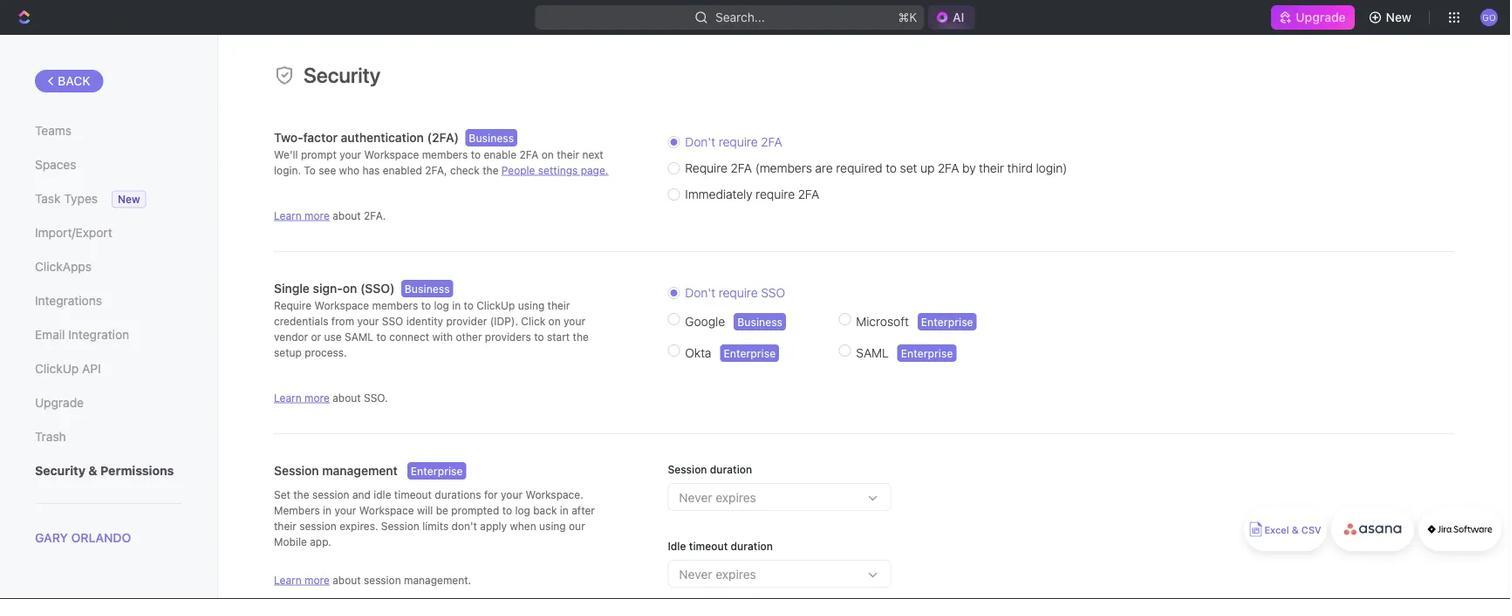 Task type: vqa. For each thing, say whether or not it's contained in the screenshot.
Microsoft's Enterprise
yes



Task type: describe. For each thing, give the bounding box(es) containing it.
go button
[[1476, 3, 1504, 31]]

0 vertical spatial sso
[[761, 286, 786, 300]]

require 2fa (members are required to set up 2fa by their third login)
[[686, 161, 1068, 175]]

2fa left by
[[938, 161, 960, 175]]

enterprise for saml
[[901, 347, 954, 360]]

2 vertical spatial business
[[738, 316, 783, 328]]

0 horizontal spatial back
[[58, 74, 91, 88]]

on inside require workspace members to log in to clickup using their credentials from your sso identity provider (idp). click on your vendor or use saml to connect with other providers to start the setup process.
[[549, 315, 561, 327]]

to up provider
[[464, 299, 474, 312]]

their inside we'll prompt your workspace members to enable 2fa on their next login. to see who has enabled 2fa, check the
[[557, 148, 580, 161]]

log inside set the session and idle timeout durations for your workspace. members in your workspace will be prompted to log back in after their session expires. session limits don't apply when using our mobile app.
[[515, 504, 531, 517]]

our
[[569, 520, 585, 532]]

use
[[324, 331, 342, 343]]

set the session and idle timeout durations for your workspace. members in your workspace will be prompted to log back in after their session expires. session limits don't apply when using our mobile app.
[[274, 489, 595, 548]]

trash
[[35, 430, 66, 444]]

gary orlando
[[35, 531, 131, 546]]

learn more link for on
[[274, 392, 330, 404]]

start
[[547, 331, 570, 343]]

import/export
[[35, 226, 112, 240]]

new button
[[1362, 3, 1423, 31]]

vendor
[[274, 331, 308, 343]]

single
[[274, 281, 310, 295]]

task types
[[35, 192, 98, 206]]

learn for on
[[274, 392, 302, 404]]

connect
[[389, 331, 430, 343]]

to left 'connect'
[[377, 331, 387, 343]]

require for don't require 2fa
[[719, 135, 758, 149]]

clickapps
[[35, 260, 92, 274]]

2 horizontal spatial in
[[560, 504, 569, 517]]

teams link
[[35, 116, 182, 146]]

are
[[816, 161, 833, 175]]

0 vertical spatial duration
[[710, 463, 753, 476]]

provider
[[446, 315, 487, 327]]

session for session management
[[274, 463, 319, 478]]

to up identity
[[421, 299, 431, 312]]

idle
[[668, 540, 687, 553]]

their inside require workspace members to log in to clickup using their credentials from your sso identity provider (idp). click on your vendor or use saml to connect with other providers to start the setup process.
[[548, 299, 570, 312]]

1 never expires button from the top
[[668, 484, 1455, 511]]

2 vertical spatial session
[[364, 574, 401, 587]]

saml inside require workspace members to log in to clickup using their credentials from your sso identity provider (idp). click on your vendor or use saml to connect with other providers to start the setup process.
[[345, 331, 374, 343]]

management.
[[404, 574, 471, 587]]

sso.
[[364, 392, 388, 404]]

3 learn from the top
[[274, 574, 302, 587]]

excel & csv
[[1265, 525, 1322, 536]]

orlando
[[71, 531, 131, 546]]

0 vertical spatial session
[[312, 489, 350, 501]]

people
[[502, 164, 535, 176]]

session for session duration
[[668, 463, 707, 476]]

don't require 2fa
[[686, 135, 783, 149]]

csv
[[1302, 525, 1322, 536]]

authentication
[[341, 130, 424, 144]]

2fa up "(members"
[[761, 135, 783, 149]]

expires for first the never expires dropdown button from the bottom of the page
[[716, 568, 757, 582]]

1 horizontal spatial saml
[[857, 346, 889, 360]]

new inside button
[[1387, 10, 1412, 24]]

with
[[432, 331, 453, 343]]

trash link
[[35, 422, 182, 452]]

business for two-factor authentication (2fa)
[[469, 132, 514, 144]]

types
[[64, 192, 98, 206]]

3 learn more link from the top
[[274, 574, 330, 587]]

import/export link
[[35, 218, 182, 248]]

enabled
[[383, 164, 422, 176]]

immediately require 2fa
[[686, 187, 820, 202]]

1 vertical spatial upgrade
[[35, 396, 84, 410]]

integrations link
[[35, 286, 182, 316]]

single sign-on (sso)
[[274, 281, 395, 295]]

0 horizontal spatial clickup
[[35, 362, 79, 376]]

about for authentication
[[333, 209, 361, 222]]

never expires for first the never expires dropdown button from the bottom of the page
[[679, 568, 757, 582]]

other
[[456, 331, 482, 343]]

login)
[[1036, 161, 1068, 175]]

1 horizontal spatial upgrade
[[1296, 10, 1346, 24]]

who
[[339, 164, 360, 176]]

clickup api link
[[35, 354, 182, 384]]

3 about from the top
[[333, 574, 361, 587]]

email integration link
[[35, 320, 182, 350]]

2fa.
[[364, 209, 386, 222]]

(idp).
[[490, 315, 518, 327]]

people settings page.
[[502, 164, 609, 176]]

people settings page. link
[[502, 164, 609, 176]]

security & permissions
[[35, 464, 174, 478]]

(sso)
[[360, 281, 395, 295]]

to
[[304, 164, 316, 176]]

security for security & permissions
[[35, 464, 85, 478]]

learn more about 2fa.
[[274, 209, 386, 222]]

identity
[[406, 315, 443, 327]]

enterprise for microsoft
[[922, 316, 974, 328]]

by
[[963, 161, 976, 175]]

your up start at the left of page
[[564, 315, 586, 327]]

excel
[[1265, 525, 1290, 536]]

1 horizontal spatial timeout
[[689, 540, 728, 553]]

clickup api
[[35, 362, 101, 376]]

api
[[82, 362, 101, 376]]

required
[[836, 161, 883, 175]]

see
[[319, 164, 336, 176]]

2fa inside we'll prompt your workspace members to enable 2fa on their next login. to see who has enabled 2fa, check the
[[520, 148, 539, 161]]

the inside set the session and idle timeout durations for your workspace. members in your workspace will be prompted to log back in after their session expires. session limits don't apply when using our mobile app.
[[293, 489, 309, 501]]

timeout inside set the session and idle timeout durations for your workspace. members in your workspace will be prompted to log back in after their session expires. session limits don't apply when using our mobile app.
[[394, 489, 432, 501]]

we'll
[[274, 148, 298, 161]]

microsoft
[[857, 315, 909, 329]]

when
[[510, 520, 537, 532]]

set
[[900, 161, 918, 175]]

permissions
[[100, 464, 174, 478]]

expires.
[[340, 520, 378, 532]]

1 vertical spatial duration
[[731, 540, 773, 553]]

learn for authentication
[[274, 209, 302, 222]]

security & permissions link
[[35, 456, 182, 486]]

on inside we'll prompt your workspace members to enable 2fa on their next login. to see who has enabled 2fa, check the
[[542, 148, 554, 161]]

process.
[[305, 347, 347, 359]]

don't require sso
[[686, 286, 786, 300]]

1 vertical spatial on
[[343, 281, 357, 295]]

back link
[[35, 70, 104, 93]]

your up expires.
[[335, 504, 356, 517]]

third
[[1008, 161, 1033, 175]]

enterprise up durations
[[411, 465, 463, 477]]

your right for
[[501, 489, 523, 501]]

ai
[[953, 10, 965, 24]]

apply
[[480, 520, 507, 532]]

mobile
[[274, 536, 307, 548]]



Task type: locate. For each thing, give the bounding box(es) containing it.
require up "(members"
[[719, 135, 758, 149]]

timeout right idle
[[689, 540, 728, 553]]

saml down from
[[345, 331, 374, 343]]

1 vertical spatial timeout
[[689, 540, 728, 553]]

their
[[557, 148, 580, 161], [979, 161, 1005, 175], [548, 299, 570, 312], [274, 520, 297, 532]]

business
[[469, 132, 514, 144], [405, 283, 450, 295], [738, 316, 783, 328]]

session inside set the session and idle timeout durations for your workspace. members in your workspace will be prompted to log back in after their session expires. session limits don't apply when using our mobile app.
[[381, 520, 420, 532]]

session
[[312, 489, 350, 501], [300, 520, 337, 532], [364, 574, 401, 587]]

2fa up people
[[520, 148, 539, 161]]

learn more link down setup
[[274, 392, 330, 404]]

learn more about session management.
[[274, 574, 471, 587]]

1 expires from the top
[[716, 491, 757, 505]]

members
[[274, 504, 320, 517]]

enterprise for okta
[[724, 347, 776, 360]]

learn down setup
[[274, 392, 302, 404]]

after
[[572, 504, 595, 517]]

1 vertical spatial security
[[35, 464, 85, 478]]

don't up immediately
[[686, 135, 716, 149]]

never expires for second the never expires dropdown button from the bottom of the page
[[679, 491, 757, 505]]

click
[[521, 315, 546, 327]]

session management
[[274, 463, 401, 478]]

1 vertical spatial session
[[300, 520, 337, 532]]

members down '(2fa)'
[[422, 148, 468, 161]]

learn down login.
[[274, 209, 302, 222]]

enterprise down microsoft
[[901, 347, 954, 360]]

idle timeout duration
[[668, 540, 773, 553]]

teams
[[35, 124, 72, 138]]

2 expires from the top
[[716, 568, 757, 582]]

0 vertical spatial business
[[469, 132, 514, 144]]

their up the mobile
[[274, 520, 297, 532]]

workspace up enabled
[[364, 148, 419, 161]]

0 vertical spatial log
[[434, 299, 449, 312]]

back
[[58, 74, 91, 88], [533, 504, 557, 517]]

1 vertical spatial log
[[515, 504, 531, 517]]

timeout up will
[[394, 489, 432, 501]]

never expires button
[[668, 484, 1455, 511], [668, 560, 1455, 588]]

log inside require workspace members to log in to clickup using their credentials from your sso identity provider (idp). click on your vendor or use saml to connect with other providers to start the setup process.
[[434, 299, 449, 312]]

workspace up from
[[315, 299, 369, 312]]

2 vertical spatial workspace
[[359, 504, 414, 517]]

about left sso.
[[333, 392, 361, 404]]

to
[[471, 148, 481, 161], [886, 161, 897, 175], [421, 299, 431, 312], [464, 299, 474, 312], [377, 331, 387, 343], [534, 331, 544, 343], [502, 504, 512, 517]]

0 horizontal spatial the
[[293, 489, 309, 501]]

0 horizontal spatial &
[[88, 464, 97, 478]]

3 more from the top
[[305, 574, 330, 587]]

saml down microsoft
[[857, 346, 889, 360]]

2 never from the top
[[679, 568, 713, 582]]

excel & csv link
[[1245, 508, 1328, 552]]

0 vertical spatial about
[[333, 209, 361, 222]]

session up set
[[274, 463, 319, 478]]

log up when
[[515, 504, 531, 517]]

check
[[450, 164, 480, 176]]

1 vertical spatial clickup
[[35, 362, 79, 376]]

1 horizontal spatial back
[[533, 504, 557, 517]]

0 horizontal spatial members
[[372, 299, 418, 312]]

0 vertical spatial workspace
[[364, 148, 419, 161]]

0 horizontal spatial new
[[118, 193, 140, 206]]

0 vertical spatial learn more link
[[274, 209, 330, 222]]

upgrade left the new button
[[1296, 10, 1346, 24]]

1 vertical spatial never
[[679, 568, 713, 582]]

never expires down idle timeout duration
[[679, 568, 757, 582]]

workspace down idle
[[359, 504, 414, 517]]

don't up the google
[[686, 286, 716, 300]]

the up members on the left of page
[[293, 489, 309, 501]]

about down expires.
[[333, 574, 361, 587]]

1 vertical spatial the
[[573, 331, 589, 343]]

0 vertical spatial &
[[88, 464, 97, 478]]

1 vertical spatial new
[[118, 193, 140, 206]]

1 vertical spatial don't
[[686, 286, 716, 300]]

1 never expires from the top
[[679, 491, 757, 505]]

saml
[[345, 331, 374, 343], [857, 346, 889, 360]]

session up idle
[[668, 463, 707, 476]]

2 never expires from the top
[[679, 568, 757, 582]]

about for on
[[333, 392, 361, 404]]

idle
[[374, 489, 391, 501]]

require inside require workspace members to log in to clickup using their credentials from your sso identity provider (idp). click on your vendor or use saml to connect with other providers to start the setup process.
[[274, 299, 312, 312]]

upgrade
[[1296, 10, 1346, 24], [35, 396, 84, 410]]

for
[[484, 489, 498, 501]]

security down trash
[[35, 464, 85, 478]]

members down the (sso)
[[372, 299, 418, 312]]

upgrade link down clickup api link
[[35, 388, 182, 418]]

two-
[[274, 130, 303, 144]]

session duration
[[668, 463, 753, 476]]

1 vertical spatial workspace
[[315, 299, 369, 312]]

business down don't require sso
[[738, 316, 783, 328]]

1 about from the top
[[333, 209, 361, 222]]

your
[[340, 148, 361, 161], [357, 315, 379, 327], [564, 315, 586, 327], [501, 489, 523, 501], [335, 504, 356, 517]]

enable
[[484, 148, 517, 161]]

don't for don't require 2fa
[[686, 135, 716, 149]]

& for security
[[88, 464, 97, 478]]

(members
[[756, 161, 812, 175]]

more for authentication
[[305, 209, 330, 222]]

durations
[[435, 489, 481, 501]]

clickup up (idp).
[[477, 299, 515, 312]]

clickup inside require workspace members to log in to clickup using their credentials from your sso identity provider (idp). click on your vendor or use saml to connect with other providers to start the setup process.
[[477, 299, 515, 312]]

0 vertical spatial timeout
[[394, 489, 432, 501]]

email
[[35, 328, 65, 342]]

require down "(members"
[[756, 187, 795, 202]]

the inside we'll prompt your workspace members to enable 2fa on their next login. to see who has enabled 2fa, check the
[[483, 164, 499, 176]]

the right start at the left of page
[[573, 331, 589, 343]]

0 vertical spatial more
[[305, 209, 330, 222]]

0 vertical spatial require
[[686, 161, 728, 175]]

1 vertical spatial learn
[[274, 392, 302, 404]]

workspace.
[[526, 489, 584, 501]]

1 horizontal spatial in
[[452, 299, 461, 312]]

log up identity
[[434, 299, 449, 312]]

more for on
[[305, 392, 330, 404]]

2fa
[[761, 135, 783, 149], [520, 148, 539, 161], [731, 161, 752, 175], [938, 161, 960, 175], [798, 187, 820, 202]]

okta
[[686, 346, 712, 360]]

1 vertical spatial upgrade link
[[35, 388, 182, 418]]

clickup left api
[[35, 362, 79, 376]]

2fa,
[[425, 164, 447, 176]]

in
[[452, 299, 461, 312], [323, 504, 332, 517], [560, 504, 569, 517]]

0 vertical spatial back
[[58, 74, 91, 88]]

learn more link
[[274, 209, 330, 222], [274, 392, 330, 404], [274, 574, 330, 587]]

using up click
[[518, 299, 545, 312]]

security for security
[[304, 63, 381, 87]]

upgrade down clickup api
[[35, 396, 84, 410]]

learn down the mobile
[[274, 574, 302, 587]]

session down session management
[[312, 489, 350, 501]]

2 vertical spatial more
[[305, 574, 330, 587]]

their up settings
[[557, 148, 580, 161]]

2 learn more link from the top
[[274, 392, 330, 404]]

prompted
[[451, 504, 500, 517]]

2 don't from the top
[[686, 286, 716, 300]]

their up start at the left of page
[[548, 299, 570, 312]]

0 vertical spatial security
[[304, 63, 381, 87]]

1 vertical spatial about
[[333, 392, 361, 404]]

0 vertical spatial members
[[422, 148, 468, 161]]

using left our
[[539, 520, 566, 532]]

more down process. in the bottom left of the page
[[305, 392, 330, 404]]

0 vertical spatial never
[[679, 491, 713, 505]]

prompt
[[301, 148, 337, 161]]

will
[[417, 504, 433, 517]]

business for single sign-on (sso)
[[405, 283, 450, 295]]

more
[[305, 209, 330, 222], [305, 392, 330, 404], [305, 574, 330, 587]]

2 vertical spatial learn more link
[[274, 574, 330, 587]]

back down workspace.
[[533, 504, 557, 517]]

2 horizontal spatial business
[[738, 316, 783, 328]]

to left set
[[886, 161, 897, 175]]

2 vertical spatial require
[[719, 286, 758, 300]]

management
[[322, 463, 398, 478]]

1 vertical spatial sso
[[382, 315, 404, 327]]

2 vertical spatial about
[[333, 574, 361, 587]]

0 vertical spatial never expires button
[[668, 484, 1455, 511]]

& down trash link
[[88, 464, 97, 478]]

expires for second the never expires dropdown button from the bottom of the page
[[716, 491, 757, 505]]

0 vertical spatial saml
[[345, 331, 374, 343]]

1 horizontal spatial new
[[1387, 10, 1412, 24]]

security
[[304, 63, 381, 87], [35, 464, 85, 478]]

don't for don't require sso
[[686, 286, 716, 300]]

1 never from the top
[[679, 491, 713, 505]]

1 vertical spatial never expires button
[[668, 560, 1455, 588]]

2 vertical spatial learn
[[274, 574, 302, 587]]

2 vertical spatial on
[[549, 315, 561, 327]]

session up app. at the left of page
[[300, 520, 337, 532]]

2 never expires button from the top
[[668, 560, 1455, 588]]

spaces link
[[35, 150, 182, 180]]

business up identity
[[405, 283, 450, 295]]

never for first the never expires dropdown button from the bottom of the page
[[679, 568, 713, 582]]

upgrade link left the new button
[[1272, 5, 1355, 30]]

1 horizontal spatial the
[[483, 164, 499, 176]]

providers
[[485, 331, 531, 343]]

0 horizontal spatial log
[[434, 299, 449, 312]]

the down the enable
[[483, 164, 499, 176]]

on up people settings page. link
[[542, 148, 554, 161]]

in down workspace.
[[560, 504, 569, 517]]

in up provider
[[452, 299, 461, 312]]

the inside require workspace members to log in to clickup using their credentials from your sso identity provider (idp). click on your vendor or use saml to connect with other providers to start the setup process.
[[573, 331, 589, 343]]

0 horizontal spatial session
[[274, 463, 319, 478]]

to inside set the session and idle timeout durations for your workspace. members in your workspace will be prompted to log back in after their session expires. session limits don't apply when using our mobile app.
[[502, 504, 512, 517]]

factor
[[303, 130, 338, 144]]

learn
[[274, 209, 302, 222], [274, 392, 302, 404], [274, 574, 302, 587]]

0 horizontal spatial upgrade
[[35, 396, 84, 410]]

0 vertical spatial require
[[719, 135, 758, 149]]

0 vertical spatial clickup
[[477, 299, 515, 312]]

1 learn from the top
[[274, 209, 302, 222]]

never down idle
[[679, 568, 713, 582]]

gary
[[35, 531, 68, 546]]

to down click
[[534, 331, 544, 343]]

sso
[[761, 286, 786, 300], [382, 315, 404, 327]]

workspace inside set the session and idle timeout durations for your workspace. members in your workspace will be prompted to log back in after their session expires. session limits don't apply when using our mobile app.
[[359, 504, 414, 517]]

⌘k
[[899, 10, 918, 24]]

the
[[483, 164, 499, 176], [573, 331, 589, 343], [293, 489, 309, 501]]

using inside require workspace members to log in to clickup using their credentials from your sso identity provider (idp). click on your vendor or use saml to connect with other providers to start the setup process.
[[518, 299, 545, 312]]

from
[[332, 315, 354, 327]]

2fa down don't require 2fa
[[731, 161, 752, 175]]

0 horizontal spatial saml
[[345, 331, 374, 343]]

members inside we'll prompt your workspace members to enable 2fa on their next login. to see who has enabled 2fa, check the
[[422, 148, 468, 161]]

0 horizontal spatial sso
[[382, 315, 404, 327]]

about
[[333, 209, 361, 222], [333, 392, 361, 404], [333, 574, 361, 587]]

and
[[353, 489, 371, 501]]

1 horizontal spatial members
[[422, 148, 468, 161]]

0 horizontal spatial require
[[274, 299, 312, 312]]

0 vertical spatial expires
[[716, 491, 757, 505]]

workspace inside require workspace members to log in to clickup using their credentials from your sso identity provider (idp). click on your vendor or use saml to connect with other providers to start the setup process.
[[315, 299, 369, 312]]

require up the google
[[719, 286, 758, 300]]

in right members on the left of page
[[323, 504, 332, 517]]

session down will
[[381, 520, 420, 532]]

& for excel
[[1292, 525, 1299, 536]]

integrations
[[35, 294, 102, 308]]

learn more link down to
[[274, 209, 330, 222]]

duration up idle timeout duration
[[710, 463, 753, 476]]

2 horizontal spatial the
[[573, 331, 589, 343]]

expires down idle timeout duration
[[716, 568, 757, 582]]

two-factor authentication (2fa)
[[274, 130, 459, 144]]

learn more link down the mobile
[[274, 574, 330, 587]]

expires down session duration
[[716, 491, 757, 505]]

never down session duration
[[679, 491, 713, 505]]

we'll prompt your workspace members to enable 2fa on their next login. to see who has enabled 2fa, check the
[[274, 148, 604, 176]]

using inside set the session and idle timeout durations for your workspace. members in your workspace will be prompted to log back in after their session expires. session limits don't apply when using our mobile app.
[[539, 520, 566, 532]]

0 vertical spatial on
[[542, 148, 554, 161]]

1 horizontal spatial session
[[381, 520, 420, 532]]

members inside require workspace members to log in to clickup using their credentials from your sso identity provider (idp). click on your vendor or use saml to connect with other providers to start the setup process.
[[372, 299, 418, 312]]

1 vertical spatial using
[[539, 520, 566, 532]]

about left "2fa."
[[333, 209, 361, 222]]

0 horizontal spatial business
[[405, 283, 450, 295]]

to up apply
[[502, 504, 512, 517]]

to up check at the top
[[471, 148, 481, 161]]

never for second the never expires dropdown button from the bottom of the page
[[679, 491, 713, 505]]

duration right idle
[[731, 540, 773, 553]]

your up who
[[340, 148, 361, 161]]

never expires down session duration
[[679, 491, 757, 505]]

0 vertical spatial don't
[[686, 135, 716, 149]]

more down app. at the left of page
[[305, 574, 330, 587]]

0 vertical spatial using
[[518, 299, 545, 312]]

1 vertical spatial members
[[372, 299, 418, 312]]

their right by
[[979, 161, 1005, 175]]

be
[[436, 504, 449, 517]]

settings
[[538, 164, 578, 176]]

has
[[363, 164, 380, 176]]

1 horizontal spatial security
[[304, 63, 381, 87]]

require for don't
[[686, 161, 728, 175]]

enterprise right microsoft
[[922, 316, 974, 328]]

1 horizontal spatial require
[[686, 161, 728, 175]]

require down single
[[274, 299, 312, 312]]

learn more link for authentication
[[274, 209, 330, 222]]

1 vertical spatial never expires
[[679, 568, 757, 582]]

task
[[35, 192, 61, 206]]

require for don't require sso
[[719, 286, 758, 300]]

session
[[274, 463, 319, 478], [668, 463, 707, 476], [381, 520, 420, 532]]

2 about from the top
[[333, 392, 361, 404]]

log
[[434, 299, 449, 312], [515, 504, 531, 517]]

1 vertical spatial more
[[305, 392, 330, 404]]

1 vertical spatial learn more link
[[274, 392, 330, 404]]

1 horizontal spatial &
[[1292, 525, 1299, 536]]

1 more from the top
[[305, 209, 330, 222]]

0 vertical spatial never expires
[[679, 491, 757, 505]]

1 vertical spatial saml
[[857, 346, 889, 360]]

to inside we'll prompt your workspace members to enable 2fa on their next login. to see who has enabled 2fa, check the
[[471, 148, 481, 161]]

their inside set the session and idle timeout durations for your workspace. members in your workspace will be prompted to log back in after their session expires. session limits don't apply when using our mobile app.
[[274, 520, 297, 532]]

require for single
[[274, 299, 312, 312]]

on left the (sso)
[[343, 281, 357, 295]]

1 learn more link from the top
[[274, 209, 330, 222]]

0 vertical spatial upgrade link
[[1272, 5, 1355, 30]]

setup
[[274, 347, 302, 359]]

require up immediately
[[686, 161, 728, 175]]

don't
[[452, 520, 477, 532]]

1 horizontal spatial log
[[515, 504, 531, 517]]

back up teams
[[58, 74, 91, 88]]

workspace inside we'll prompt your workspace members to enable 2fa on their next login. to see who has enabled 2fa, check the
[[364, 148, 419, 161]]

business up the enable
[[469, 132, 514, 144]]

google
[[686, 315, 725, 329]]

timeout
[[394, 489, 432, 501], [689, 540, 728, 553]]

1 vertical spatial require
[[756, 187, 795, 202]]

1 horizontal spatial upgrade link
[[1272, 5, 1355, 30]]

immediately
[[686, 187, 753, 202]]

1 vertical spatial business
[[405, 283, 450, 295]]

in inside require workspace members to log in to clickup using their credentials from your sso identity provider (idp). click on your vendor or use saml to connect with other providers to start the setup process.
[[452, 299, 461, 312]]

clickup
[[477, 299, 515, 312], [35, 362, 79, 376]]

search...
[[716, 10, 765, 24]]

1 don't from the top
[[686, 135, 716, 149]]

more down to
[[305, 209, 330, 222]]

0 horizontal spatial security
[[35, 464, 85, 478]]

2 vertical spatial the
[[293, 489, 309, 501]]

0 vertical spatial upgrade
[[1296, 10, 1346, 24]]

learn more about sso.
[[274, 392, 388, 404]]

require
[[719, 135, 758, 149], [756, 187, 795, 202], [719, 286, 758, 300]]

on up start at the left of page
[[549, 315, 561, 327]]

2 learn from the top
[[274, 392, 302, 404]]

security up factor
[[304, 63, 381, 87]]

require for immediately require 2fa
[[756, 187, 795, 202]]

session left 'management.'
[[364, 574, 401, 587]]

0 horizontal spatial timeout
[[394, 489, 432, 501]]

your right from
[[357, 315, 379, 327]]

0 horizontal spatial in
[[323, 504, 332, 517]]

1 horizontal spatial sso
[[761, 286, 786, 300]]

0 vertical spatial learn
[[274, 209, 302, 222]]

back inside set the session and idle timeout durations for your workspace. members in your workspace will be prompted to log back in after their session expires. session limits don't apply when using our mobile app.
[[533, 504, 557, 517]]

sso inside require workspace members to log in to clickup using their credentials from your sso identity provider (idp). click on your vendor or use saml to connect with other providers to start the setup process.
[[382, 315, 404, 327]]

enterprise right okta
[[724, 347, 776, 360]]

1 vertical spatial expires
[[716, 568, 757, 582]]

2fa down are
[[798, 187, 820, 202]]

sign-
[[313, 281, 343, 295]]

credentials
[[274, 315, 329, 327]]

up
[[921, 161, 935, 175]]

your inside we'll prompt your workspace members to enable 2fa on their next login. to see who has enabled 2fa, check the
[[340, 148, 361, 161]]

2 more from the top
[[305, 392, 330, 404]]

1 vertical spatial require
[[274, 299, 312, 312]]

& left the csv
[[1292, 525, 1299, 536]]



